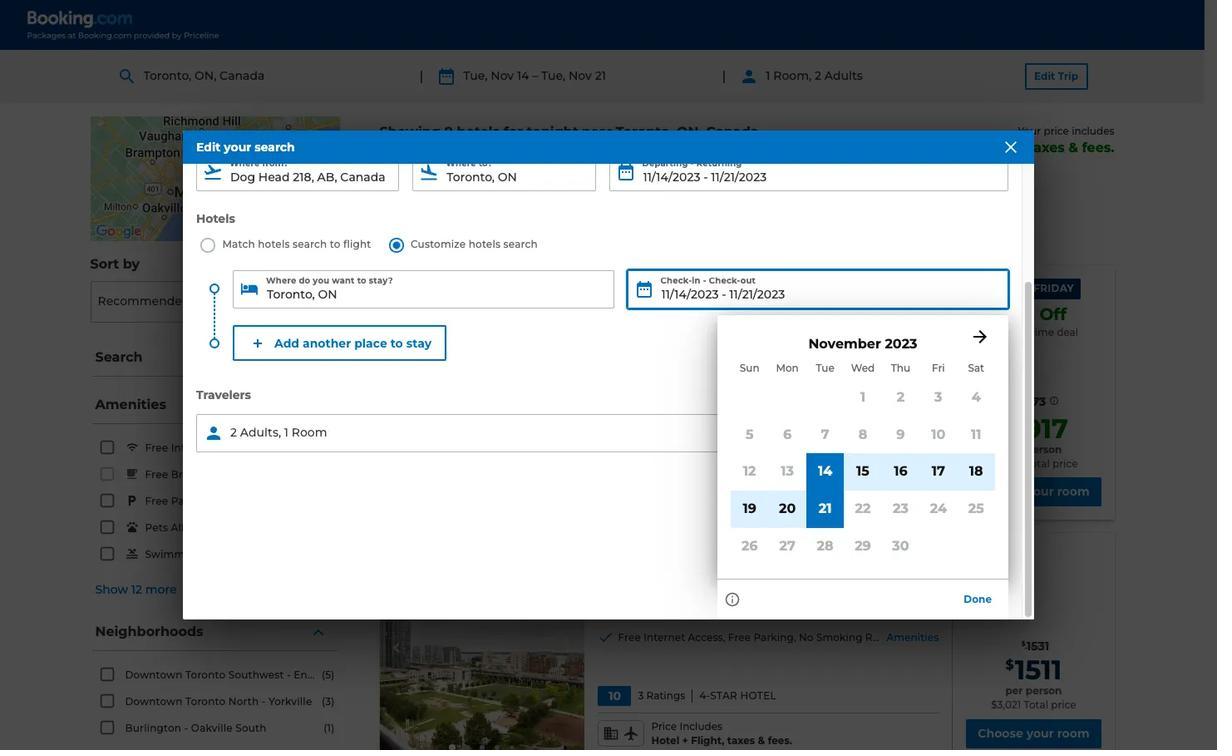 Task type: locate. For each thing, give the bounding box(es) containing it.
1 price from the top
[[652, 479, 677, 491]]

10 right search
[[932, 426, 946, 442]]

1 vertical spatial internet
[[644, 632, 686, 644]]

go to image #4 image
[[495, 745, 500, 750]]

1 tue, from the left
[[464, 68, 488, 83]]

free down the guestic
[[618, 632, 641, 644]]

application
[[628, 270, 1009, 620]]

+
[[968, 139, 976, 155], [683, 493, 689, 505], [683, 735, 689, 747]]

None field
[[196, 153, 399, 191], [413, 153, 596, 191], [233, 270, 614, 309]]

1 vertical spatial your
[[1027, 484, 1055, 499]]

black friday
[[994, 282, 1075, 294]]

0 vertical spatial total
[[1026, 457, 1050, 470]]

ratings for at
[[647, 690, 686, 702]]

hotels right customize
[[469, 238, 501, 251]]

downtown toronto southwest - entertainment & financial districts for the ritz-carlton toronto
[[615, 362, 957, 374]]

price includes hotel + flight, taxes & fees. down the 5-
[[652, 479, 793, 505]]

neighborhoods
[[95, 624, 203, 639]]

0 vertical spatial downtown toronto southwest - entertainment & financial districts
[[615, 362, 957, 374]]

room for $3,021 total price
[[1058, 726, 1090, 741]]

show january 2024 image
[[971, 327, 991, 347]]

southwest down the ritz-carlton toronto - promoted element
[[716, 362, 770, 374]]

southwest up north
[[229, 669, 284, 681]]

9 up are
[[445, 124, 453, 140]]

your up hotels on the left of the page
[[224, 140, 251, 155]]

0 vertical spatial price
[[1044, 125, 1070, 137]]

1 vertical spatial 21
[[819, 501, 832, 517]]

choose your room down $5,834 in the bottom of the page
[[978, 484, 1090, 499]]

1 choose your room button from the top
[[967, 478, 1102, 507]]

application containing november
[[628, 270, 1009, 620]]

room,
[[774, 68, 812, 83]]

1 horizontal spatial 2
[[815, 68, 822, 83]]

0 vertical spatial choose
[[978, 484, 1024, 499]]

Check-in - Check-out field
[[628, 270, 1009, 309]]

2 vertical spatial $
[[1006, 657, 1015, 673]]

0 vertical spatial taxes
[[1028, 139, 1065, 155]]

per up $5,834 in the bottom of the page
[[1006, 443, 1024, 456]]

1 vertical spatial choose your room
[[978, 726, 1090, 741]]

1 horizontal spatial 21
[[819, 501, 832, 517]]

price for ritz-
[[652, 479, 677, 491]]

fees. for the ritz-carlton toronto
[[768, 493, 793, 505]]

price inside "your price includes hotel + flight, taxes & fees."
[[1044, 125, 1070, 137]]

your filters (1)
[[641, 185, 711, 198]]

0 horizontal spatial rating:
[[422, 232, 458, 245]]

1 horizontal spatial 3
[[935, 389, 943, 405]]

star rating: 4+ button
[[516, 225, 637, 252]]

1 vertical spatial price includes hotel + flight, taxes & fees.
[[652, 721, 793, 747]]

entertainment for the ritz-carlton toronto
[[779, 362, 854, 374]]

2 horizontal spatial 2
[[897, 389, 905, 405]]

amenities button
[[92, 387, 338, 424]]

1 vertical spatial room
[[1058, 726, 1090, 741]]

free parking
[[387, 185, 454, 197], [145, 495, 212, 508]]

price down 3 ratings at the right bottom of the page
[[652, 721, 677, 733]]

guestic
[[598, 572, 674, 592]]

21 up near
[[595, 68, 606, 83]]

1 vertical spatial toronto,
[[616, 124, 673, 140]]

-
[[772, 362, 776, 374], [772, 603, 776, 616], [287, 669, 291, 681], [262, 695, 266, 708], [184, 722, 188, 734]]

taxes for york
[[728, 735, 755, 747]]

all prices are in usd
[[390, 149, 487, 161]]

0 horizontal spatial 9
[[445, 124, 453, 140]]

luxury for guestic
[[617, 550, 661, 562]]

1 vertical spatial edit
[[196, 140, 221, 155]]

total right $5,834 in the bottom of the page
[[1026, 457, 1050, 470]]

0 vertical spatial $
[[1012, 395, 1016, 403]]

hotels for customize hotels search
[[469, 238, 501, 251]]

financial for the ritz-carlton toronto
[[866, 362, 912, 374]]

30 button
[[882, 528, 920, 566]]

2 right "room,"
[[815, 68, 822, 83]]

3 for 3 ratings
[[638, 690, 644, 702]]

edit inside button
[[1035, 70, 1056, 82]]

room for $5,834 total price
[[1058, 484, 1090, 499]]

0 vertical spatial choose your room
[[978, 484, 1090, 499]]

23
[[893, 501, 909, 517]]

0 vertical spatial your
[[1019, 125, 1042, 137]]

districts up go to image #1
[[434, 669, 477, 681]]

0 vertical spatial internet
[[171, 442, 213, 454]]

choose
[[978, 484, 1024, 499], [978, 726, 1024, 741]]

person down 1531
[[1026, 685, 1063, 697]]

room down '2917 per person $5,834 total price'
[[1058, 484, 1090, 499]]

2 vertical spatial price
[[1052, 699, 1077, 711]]

ratings left 4-
[[647, 690, 686, 702]]

1 vertical spatial downtown toronto southwest - entertainment & financial districts
[[615, 603, 957, 616]]

1 horizontal spatial |
[[722, 68, 726, 84]]

financial
[[866, 362, 912, 374], [866, 603, 912, 616], [384, 669, 431, 681]]

adults,
[[240, 425, 281, 440]]

1 includes from the top
[[680, 479, 723, 491]]

in
[[455, 149, 464, 161]]

25 button
[[958, 491, 996, 528]]

luxury
[[540, 185, 576, 197], [617, 281, 661, 294], [617, 550, 661, 562]]

1 vertical spatial 1
[[861, 389, 866, 405]]

$ for 1531
[[1022, 640, 1026, 648]]

nov
[[491, 68, 514, 83], [569, 68, 592, 83]]

$ left 1531
[[1022, 640, 1026, 648]]

0 horizontal spatial toronto,
[[143, 68, 192, 83]]

free parking up "pets allowed"
[[145, 495, 212, 508]]

& right (5)
[[374, 669, 381, 681]]

fees. down 4-star hotel
[[768, 735, 793, 747]]

1 horizontal spatial 14
[[818, 464, 833, 480]]

on, up edit your search
[[195, 68, 217, 83]]

$ inside $ 4473
[[1012, 395, 1016, 403]]

on, up "filters"
[[677, 124, 703, 140]]

price for at
[[652, 721, 677, 733]]

0 horizontal spatial internet
[[171, 442, 213, 454]]

2 vertical spatial your
[[1027, 726, 1055, 741]]

0 vertical spatial 10
[[932, 426, 946, 442]]

18
[[970, 464, 984, 480]]

0 vertical spatial person
[[1026, 443, 1063, 456]]

2 | from the left
[[722, 68, 726, 84]]

rating: inside star rating: 4+ "button"
[[549, 232, 585, 245]]

canada up expand icon
[[706, 124, 759, 140]]

0 horizontal spatial your
[[641, 185, 664, 198]]

search for match hotels search to flight
[[293, 238, 327, 251]]

choose for $3,021 total price
[[978, 726, 1024, 741]]

1 horizontal spatial tue,
[[541, 68, 566, 83]]

nov right – at the top left
[[569, 68, 592, 83]]

tue, left – at the top left
[[464, 68, 488, 83]]

0 horizontal spatial tue,
[[464, 68, 488, 83]]

0 horizontal spatial nov
[[491, 68, 514, 83]]

1511
[[1015, 654, 1063, 687]]

1 room from the top
[[1058, 484, 1090, 499]]

southwest for toronto
[[716, 362, 770, 374]]

choose your room down $3,021
[[978, 726, 1090, 741]]

1 choose from the top
[[978, 484, 1024, 499]]

$5,834
[[990, 457, 1023, 470]]

room
[[292, 425, 327, 440]]

2 price includes hotel + flight, taxes & fees. from the top
[[652, 721, 793, 747]]

photo carousel region
[[380, 265, 585, 520], [380, 534, 585, 750]]

downtown
[[615, 362, 671, 374], [615, 603, 671, 616], [125, 669, 183, 681], [125, 695, 183, 708]]

free parking down prices
[[387, 185, 454, 197]]

nov left – at the top left
[[491, 68, 514, 83]]

28
[[817, 538, 834, 554]]

0 vertical spatial 1
[[766, 68, 771, 83]]

9 down 2 button
[[897, 426, 905, 442]]

2 per from the top
[[1006, 685, 1024, 697]]

1 left room
[[284, 425, 289, 440]]

0 horizontal spatial |
[[420, 68, 424, 84]]

0 vertical spatial free parking
[[387, 185, 454, 197]]

1 horizontal spatial parking
[[413, 185, 454, 197]]

1 choose your room from the top
[[978, 484, 1090, 499]]

none field down the for in the top of the page
[[413, 153, 596, 191]]

swimming
[[145, 548, 202, 561]]

1 vertical spatial choose
[[978, 726, 1024, 741]]

total right $3,021
[[1024, 699, 1049, 711]]

0 horizontal spatial 10
[[609, 689, 621, 704]]

3 for 3
[[935, 389, 943, 405]]

0 vertical spatial luxury
[[540, 185, 576, 197]]

star for guestic at fort york
[[711, 690, 738, 702]]

0 vertical spatial your
[[224, 140, 251, 155]]

star for the ritz-carlton toronto
[[723, 448, 750, 460]]

rating: left 4+
[[549, 232, 585, 245]]

2 person from the top
[[1026, 685, 1063, 697]]

- left 'mon'
[[772, 362, 776, 374]]

1 down wed
[[861, 389, 866, 405]]

1 vertical spatial on,
[[677, 124, 703, 140]]

0 vertical spatial 21
[[595, 68, 606, 83]]

+ inside "your price includes hotel + flight, taxes & fees."
[[968, 139, 976, 155]]

4473
[[1017, 394, 1047, 409]]

0 vertical spatial price
[[652, 479, 677, 491]]

entertainment for guestic at fort york
[[779, 603, 854, 616]]

fees. for guestic at fort york
[[768, 735, 793, 747]]

1 vertical spatial photo carousel region
[[380, 534, 585, 750]]

14
[[517, 68, 529, 83], [818, 464, 833, 480]]

total
[[1026, 457, 1050, 470], [1024, 699, 1049, 711]]

2 choose your room from the top
[[978, 726, 1090, 741]]

price inside $ 1531 $ 1511 per person $3,021 total price
[[1052, 699, 1077, 711]]

14 down 7 "button"
[[818, 464, 833, 480]]

5-star hotel
[[713, 448, 789, 460]]

2 vertical spatial taxes
[[728, 735, 755, 747]]

star left 4+
[[526, 232, 546, 245]]

1 vertical spatial 14
[[818, 464, 833, 480]]

0 vertical spatial financial
[[866, 362, 912, 374]]

parking
[[413, 185, 454, 197], [171, 495, 212, 508]]

& down 4-star hotel
[[758, 735, 766, 747]]

16
[[894, 464, 908, 480]]

deal
[[1057, 326, 1079, 338]]

2 price from the top
[[652, 721, 677, 733]]

1 horizontal spatial toronto,
[[616, 124, 673, 140]]

1 vertical spatial 2
[[897, 389, 905, 405]]

1 vertical spatial total
[[1024, 699, 1049, 711]]

entertainment up no
[[779, 603, 854, 616]]

0 horizontal spatial free parking
[[145, 495, 212, 508]]

0 vertical spatial flight,
[[980, 139, 1024, 155]]

free up free breakfast
[[145, 442, 168, 454]]

0 horizontal spatial edit
[[196, 140, 221, 155]]

1 vertical spatial star
[[723, 448, 750, 460]]

internet up breakfast
[[171, 442, 213, 454]]

smoking
[[817, 632, 863, 644]]

star down access,
[[711, 690, 738, 702]]

1 person from the top
[[1026, 443, 1063, 456]]

0 horizontal spatial (1)
[[324, 722, 335, 734]]

2 vertical spatial luxury
[[617, 550, 661, 562]]

downtown toronto southwest - entertainment & financial districts up free internet access, free parking, no smoking rooms/facilities
[[615, 603, 957, 616]]

10 inside button
[[932, 426, 946, 442]]

1 vertical spatial price
[[1053, 457, 1078, 470]]

rating: left 9+
[[422, 232, 458, 245]]

1 per from the top
[[1006, 443, 1024, 456]]

0 vertical spatial (1)
[[701, 185, 711, 198]]

match
[[222, 238, 255, 251]]

1 vertical spatial taxes
[[728, 493, 755, 505]]

person inside $ 1531 $ 1511 per person $3,021 total price
[[1026, 685, 1063, 697]]

2 rating: from the left
[[549, 232, 585, 245]]

2 includes from the top
[[680, 721, 723, 733]]

toronto down guestic at fort york
[[674, 603, 713, 616]]

1 vertical spatial financial
[[866, 603, 912, 616]]

1 vertical spatial 10
[[609, 689, 621, 704]]

amenities
[[887, 390, 939, 402], [95, 397, 166, 412], [887, 632, 939, 644]]

free internet access, free parking, no smoking rooms/facilities
[[618, 632, 950, 644]]

per up $3,021
[[1006, 685, 1024, 697]]

0 vertical spatial choose your room button
[[967, 478, 1102, 507]]

entertainment up (3)
[[294, 669, 371, 681]]

thu
[[891, 362, 911, 375]]

14 inside button
[[818, 464, 833, 480]]

go to image #5 image
[[511, 746, 514, 749]]

entertainment
[[779, 362, 854, 374], [779, 603, 854, 616], [294, 669, 371, 681]]

november
[[809, 336, 882, 352]]

1 vertical spatial +
[[683, 493, 689, 505]]

0 vertical spatial ratings
[[660, 448, 699, 460]]

none field up match hotels search to flight
[[196, 153, 399, 191]]

luxury for the
[[617, 281, 661, 294]]

price down 1511
[[1052, 699, 1077, 711]]

toronto,
[[143, 68, 192, 83], [616, 124, 673, 140]]

2 horizontal spatial 1
[[861, 389, 866, 405]]

rating: inside guest rating: 9+ button
[[422, 232, 458, 245]]

1 button
[[845, 379, 882, 416]]

2 for 2
[[897, 389, 905, 405]]

customize hotels search
[[411, 238, 538, 251]]

per inside $ 1531 $ 1511 per person $3,021 total price
[[1006, 685, 1024, 697]]

0 vertical spatial star
[[526, 232, 546, 245]]

(1)
[[701, 185, 711, 198], [324, 722, 335, 734]]

toronto up 'mon'
[[745, 330, 812, 350]]

southwest down york
[[716, 603, 770, 616]]

toronto, down booking.com packages image
[[143, 68, 192, 83]]

1 vertical spatial flight,
[[691, 493, 725, 505]]

free up pets
[[145, 495, 168, 508]]

+ for toronto
[[683, 493, 689, 505]]

1 vertical spatial districts
[[915, 603, 957, 616]]

10 left 3 ratings at the right bottom of the page
[[609, 689, 621, 704]]

taxes down 4-star hotel
[[728, 735, 755, 747]]

3 button
[[920, 379, 958, 416]]

2 vertical spatial +
[[683, 735, 689, 747]]

price down 2917
[[1053, 457, 1078, 470]]

&
[[1069, 139, 1079, 155], [857, 362, 864, 374], [758, 493, 766, 505], [857, 603, 864, 616], [374, 669, 381, 681], [758, 735, 766, 747]]

1 vertical spatial person
[[1026, 685, 1063, 697]]

1 vertical spatial entertainment
[[779, 603, 854, 616]]

- up parking,
[[772, 603, 776, 616]]

1 rating: from the left
[[422, 232, 458, 245]]

parking,
[[754, 632, 797, 644]]

hotels up usd
[[457, 124, 500, 140]]

amenities down the thu
[[887, 390, 939, 402]]

downtown down neighborhoods
[[125, 669, 183, 681]]

your left "filters"
[[641, 185, 664, 198]]

14 left – at the top left
[[517, 68, 529, 83]]

0 vertical spatial entertainment
[[779, 362, 854, 374]]

person inside '2917 per person $5,834 total price'
[[1026, 443, 1063, 456]]

parking down all prices are in usd
[[413, 185, 454, 197]]

1 horizontal spatial nov
[[569, 68, 592, 83]]

choose your room
[[978, 484, 1090, 499], [978, 726, 1090, 741]]

price includes hotel + flight, taxes & fees. for fort
[[652, 721, 793, 747]]

financial down '2023'
[[866, 362, 912, 374]]

1 price includes hotel + flight, taxes & fees. from the top
[[652, 479, 793, 505]]

southwest for york
[[716, 603, 770, 616]]

flight, inside "your price includes hotel + flight, taxes & fees."
[[980, 139, 1024, 155]]

burlington - oakville south
[[125, 722, 267, 734]]

–
[[533, 68, 538, 83]]

2 room from the top
[[1058, 726, 1090, 741]]

includes down the 5-
[[680, 479, 723, 491]]

choose your room button for $3,021 total price
[[967, 719, 1102, 749]]

limited
[[990, 326, 1029, 338]]

your inside "your price includes hotel + flight, taxes & fees."
[[1019, 125, 1042, 137]]

downtown up burlington
[[125, 695, 183, 708]]

includes
[[1072, 125, 1115, 137]]

(5)
[[322, 669, 335, 681]]

35% off
[[1001, 304, 1067, 324]]

1 horizontal spatial 12
[[744, 464, 757, 480]]

financial up rooms/facilities
[[866, 603, 912, 616]]

downtown toronto southwest - entertainment & financial districts
[[615, 362, 957, 374], [615, 603, 957, 616], [125, 669, 477, 681]]

fri
[[932, 362, 945, 375]]

free internet access
[[145, 442, 252, 454]]

tue,
[[464, 68, 488, 83], [541, 68, 566, 83]]

21 down 14 button
[[819, 501, 832, 517]]

0 vertical spatial districts
[[915, 362, 957, 374]]

1 | from the left
[[420, 68, 424, 84]]

10
[[932, 426, 946, 442], [609, 689, 621, 704]]

more
[[145, 582, 177, 597]]

1 vertical spatial $
[[1022, 640, 1026, 648]]

search for customize hotels search
[[504, 238, 538, 251]]

11 button
[[958, 416, 996, 454]]

2 vertical spatial entertainment
[[294, 669, 371, 681]]

3 inside button
[[935, 389, 943, 405]]

star down 5
[[723, 448, 750, 460]]

30
[[893, 538, 910, 554]]

your for $5,834 total price
[[1027, 484, 1055, 499]]

customize
[[411, 238, 466, 251]]

2 photo carousel region from the top
[[380, 534, 585, 750]]

toronto, right near
[[616, 124, 673, 140]]

2 choose from the top
[[978, 726, 1024, 741]]

districts for guestic at fort york
[[915, 603, 957, 616]]

1 horizontal spatial internet
[[644, 632, 686, 644]]

price down 280 ratings
[[652, 479, 677, 491]]

9 button
[[882, 416, 920, 454]]

your price includes hotel + flight, taxes & fees.
[[927, 125, 1115, 155]]

1 horizontal spatial your
[[1019, 125, 1042, 137]]

canada up edit your search
[[220, 68, 265, 83]]

none field down customize
[[233, 270, 614, 309]]

free left breakfast
[[145, 468, 168, 481]]

parking up allowed
[[171, 495, 212, 508]]

taxes down edit trip button
[[1028, 139, 1065, 155]]

10 button
[[920, 416, 958, 454]]

price includes hotel + flight, taxes & fees. for carlton
[[652, 479, 793, 505]]

1 vertical spatial 9
[[897, 426, 905, 442]]

taxes inside "your price includes hotel + flight, taxes & fees."
[[1028, 139, 1065, 155]]

your for your filters (1)
[[641, 185, 664, 198]]

2 down the thu
[[897, 389, 905, 405]]

amenities up the 'free internet access'
[[95, 397, 166, 412]]

internet left access,
[[644, 632, 686, 644]]

$ left 1511
[[1006, 657, 1015, 673]]

2 for 2 adults, 1 room
[[230, 425, 237, 440]]

hotels right "match"
[[258, 238, 290, 251]]

spa
[[686, 281, 707, 294]]

mon
[[776, 362, 799, 375]]

choose your room for $3,021 total price
[[978, 726, 1090, 741]]

$ 4473
[[1012, 394, 1047, 409]]

luxury up the guestic
[[617, 550, 661, 562]]

1
[[766, 68, 771, 83], [861, 389, 866, 405], [284, 425, 289, 440]]

toronto up 'downtown toronto north - yorkville'
[[185, 669, 226, 681]]

2 choose your room button from the top
[[967, 719, 1102, 749]]

+ for york
[[683, 735, 689, 747]]

17 button
[[920, 454, 958, 491]]

districts for the ritz-carlton toronto
[[915, 362, 957, 374]]

free breakfast
[[145, 468, 221, 481]]

3 left 4-
[[638, 690, 644, 702]]

24
[[931, 501, 947, 517]]

price
[[1044, 125, 1070, 137], [1053, 457, 1078, 470], [1052, 699, 1077, 711]]

go to image #1 image
[[449, 744, 456, 750]]

1 vertical spatial southwest
[[716, 603, 770, 616]]

flight,
[[980, 139, 1024, 155], [691, 493, 725, 505], [691, 735, 725, 747]]

choose down $5,834 in the bottom of the page
[[978, 484, 1024, 499]]

0 vertical spatial includes
[[680, 479, 723, 491]]

search for edit your search
[[255, 140, 295, 155]]

23 button
[[882, 491, 920, 528]]

financial for guestic at fort york
[[866, 603, 912, 616]]

6 button
[[769, 416, 807, 454]]

1 horizontal spatial 10
[[932, 426, 946, 442]]

filters
[[667, 185, 698, 198]]

choose your room button for $5,834 total price
[[967, 478, 1102, 507]]

1 vertical spatial ratings
[[647, 690, 686, 702]]

| for 1 room, 2 adults
[[722, 68, 726, 84]]

12 down 5-star hotel on the right of the page
[[744, 464, 757, 480]]

0 vertical spatial 3
[[935, 389, 943, 405]]

choose down $3,021
[[978, 726, 1024, 741]]

choose your room button down $3,021
[[967, 719, 1102, 749]]

2 vertical spatial flight,
[[691, 735, 725, 747]]

sat
[[969, 362, 985, 375]]

0 vertical spatial 2
[[815, 68, 822, 83]]

your down edit trip button
[[1019, 125, 1042, 137]]



Task type: describe. For each thing, give the bounding box(es) containing it.
booking.com packages image
[[27, 10, 221, 40]]

19 button
[[731, 491, 769, 528]]

2 vertical spatial downtown toronto southwest - entertainment & financial districts
[[125, 669, 477, 681]]

internet for access
[[171, 442, 213, 454]]

none field where from?
[[196, 153, 399, 191]]

rating: for 4+
[[549, 232, 585, 245]]

ritz-
[[636, 330, 675, 350]]

$3,021
[[992, 699, 1022, 711]]

ratings for ritz-
[[660, 448, 699, 460]]

no
[[799, 632, 814, 644]]

15
[[857, 464, 870, 480]]

- right north
[[262, 695, 266, 708]]

show
[[95, 582, 128, 597]]

1 horizontal spatial free parking
[[387, 185, 454, 197]]

trip
[[1059, 70, 1079, 82]]

flight, for toronto
[[691, 493, 725, 505]]

2 adults, 1 room button
[[196, 414, 731, 452]]

go to image #3 image
[[480, 745, 485, 750]]

pets
[[145, 522, 168, 534]]

fort
[[701, 572, 737, 592]]

1 vertical spatial parking
[[171, 495, 212, 508]]

breakfast
[[171, 468, 221, 481]]

done button
[[954, 586, 1002, 613]]

by
[[123, 256, 140, 272]]

1 vertical spatial canada
[[706, 124, 759, 140]]

17
[[932, 464, 946, 480]]

match hotels search to flight
[[222, 238, 371, 251]]

- left oakville
[[184, 722, 188, 734]]

pets allowed
[[145, 522, 213, 534]]

0 vertical spatial parking
[[413, 185, 454, 197]]

1 horizontal spatial on,
[[677, 124, 703, 140]]

near
[[582, 124, 613, 140]]

and
[[710, 281, 735, 294]]

neighborhoods button
[[92, 614, 338, 651]]

8
[[859, 426, 868, 442]]

35%
[[1001, 304, 1035, 324]]

time
[[1031, 326, 1055, 338]]

none field where to?
[[413, 153, 596, 191]]

guestic at fort york
[[598, 572, 781, 592]]

$ 1531 $ 1511 per person $3,021 total price
[[992, 639, 1077, 711]]

includes for carlton
[[680, 479, 723, 491]]

the
[[598, 330, 631, 350]]

the ritz-carlton toronto - promoted element
[[598, 328, 871, 352]]

11
[[972, 426, 982, 442]]

2 nov from the left
[[569, 68, 592, 83]]

20
[[779, 501, 796, 517]]

Departing - Returning field
[[609, 153, 1009, 191]]

guestic at fort york element
[[598, 570, 781, 593]]

27 button
[[769, 528, 807, 566]]

your for your price includes hotel + flight, taxes & fees.
[[1019, 125, 1042, 137]]

star rating: 4+
[[526, 232, 600, 245]]

2 vertical spatial southwest
[[229, 669, 284, 681]]

& inside "your price includes hotel + flight, taxes & fees."
[[1069, 139, 1079, 155]]

1 vertical spatial (1)
[[324, 722, 335, 734]]

4-
[[700, 690, 711, 702]]

travelers
[[196, 388, 251, 403]]

show 12 more button
[[95, 581, 335, 601]]

amenities right smoking
[[887, 632, 939, 644]]

free down all
[[387, 185, 410, 197]]

2 vertical spatial districts
[[434, 669, 477, 681]]

fees. inside "your price includes hotel + flight, taxes & fees."
[[1083, 139, 1115, 155]]

travel
[[617, 308, 659, 321]]

taxes for toronto
[[728, 493, 755, 505]]

your for $3,021 total price
[[1027, 726, 1055, 741]]

update search button
[[745, 414, 1009, 452]]

amenities inside "dropdown button"
[[95, 397, 166, 412]]

Where to? text field
[[413, 153, 596, 191]]

usd
[[466, 149, 487, 161]]

0 horizontal spatial on,
[[195, 68, 217, 83]]

- up yorkville
[[287, 669, 291, 681]]

travel sustainable
[[617, 308, 738, 321]]

13
[[781, 464, 794, 480]]

star inside star rating: 4+ "button"
[[526, 232, 546, 245]]

21 button
[[807, 491, 845, 528]]

1 nov from the left
[[491, 68, 514, 83]]

downtown down ritz-
[[615, 362, 671, 374]]

| for tue, nov 14 – tue, nov 21
[[420, 68, 424, 84]]

0 vertical spatial 12
[[744, 464, 757, 480]]

14 button
[[807, 454, 845, 491]]

rating: for 9+
[[422, 232, 458, 245]]

21 inside button
[[819, 501, 832, 517]]

tue
[[816, 362, 835, 375]]

includes for fort
[[680, 721, 723, 733]]

edit for edit your search
[[196, 140, 221, 155]]

(7)
[[322, 442, 335, 454]]

Where from? text field
[[196, 153, 399, 191]]

& up smoking
[[857, 603, 864, 616]]

wellness
[[738, 281, 798, 294]]

comfort
[[476, 185, 519, 197]]

0 vertical spatial 14
[[517, 68, 529, 83]]

9.2
[[606, 447, 624, 462]]

downtown down the guestic
[[615, 603, 671, 616]]

expand image
[[718, 185, 731, 199]]

0 horizontal spatial canada
[[220, 68, 265, 83]]

12 button
[[731, 454, 769, 491]]

price inside '2917 per person $5,834 total price'
[[1053, 457, 1078, 470]]

edit trip button
[[1025, 63, 1088, 90]]

8 button
[[845, 416, 882, 454]]

total inside '2917 per person $5,834 total price'
[[1026, 457, 1050, 470]]

tonight
[[527, 124, 579, 140]]

29
[[855, 538, 872, 554]]

1 for 1
[[861, 389, 866, 405]]

4 button
[[958, 379, 996, 416]]

9+
[[461, 232, 473, 245]]

flight
[[343, 238, 371, 251]]

free right access,
[[729, 632, 751, 644]]

limited time deal
[[990, 326, 1079, 338]]

1 vertical spatial 12
[[131, 582, 142, 597]]

none field where do you want to stay?
[[233, 270, 614, 309]]

2917 per person $5,834 total price
[[990, 412, 1078, 470]]

2 vertical spatial financial
[[384, 669, 431, 681]]

6
[[784, 426, 792, 442]]

18 button
[[958, 454, 996, 491]]

show 12 more
[[95, 582, 177, 597]]

toronto, on, canada
[[143, 68, 265, 83]]

per inside '2917 per person $5,834 total price'
[[1006, 443, 1024, 456]]

downtown toronto southwest - entertainment & financial districts for guestic at fort york
[[615, 603, 957, 616]]

edit for edit trip
[[1035, 70, 1056, 82]]

burlington
[[125, 722, 182, 734]]

sun
[[740, 362, 760, 375]]

1 photo carousel region from the top
[[380, 265, 585, 520]]

total inside $ 1531 $ 1511 per person $3,021 total price
[[1024, 699, 1049, 711]]

9 inside button
[[897, 426, 905, 442]]

0 vertical spatial toronto,
[[143, 68, 192, 83]]

0 horizontal spatial 21
[[595, 68, 606, 83]]

access
[[216, 442, 252, 454]]

guest
[[390, 232, 419, 245]]

choose your room for $5,834 total price
[[978, 484, 1090, 499]]

$ for 4473
[[1012, 395, 1016, 403]]

go to image #2 image
[[465, 745, 470, 750]]

Where do you want to stay? text field
[[233, 270, 614, 309]]

toronto down the ritz-carlton toronto
[[674, 362, 713, 374]]

edit your search
[[196, 140, 295, 155]]

tue, nov 14 – tue, nov 21
[[464, 68, 606, 83]]

at
[[679, 572, 696, 592]]

sort by
[[90, 256, 140, 272]]

280 ratings
[[638, 448, 699, 460]]

hotels for match hotels search to flight
[[258, 238, 290, 251]]

2023
[[885, 336, 918, 352]]

1 for 1 room, 2 adults
[[766, 68, 771, 83]]

0 horizontal spatial 1
[[284, 425, 289, 440]]

internet for access,
[[644, 632, 686, 644]]

4-star hotel
[[700, 690, 777, 702]]

spa and wellness
[[686, 281, 798, 294]]

26 button
[[731, 528, 769, 566]]

2 tue, from the left
[[541, 68, 566, 83]]

hotel inside "your price includes hotel + flight, taxes & fees."
[[927, 139, 965, 155]]

flight, for york
[[691, 735, 725, 747]]

28 button
[[807, 528, 845, 566]]

& down november 2023
[[857, 362, 864, 374]]

are
[[437, 149, 452, 161]]

toronto up oakville
[[185, 695, 226, 708]]

22
[[856, 501, 871, 517]]

29 button
[[845, 528, 882, 566]]

carlton
[[675, 330, 740, 350]]

4+
[[588, 232, 600, 245]]

24 button
[[920, 491, 958, 528]]

choose for $5,834 total price
[[978, 484, 1024, 499]]

& right 19
[[758, 493, 766, 505]]

for
[[504, 124, 523, 140]]



Task type: vqa. For each thing, say whether or not it's contained in the screenshot.


